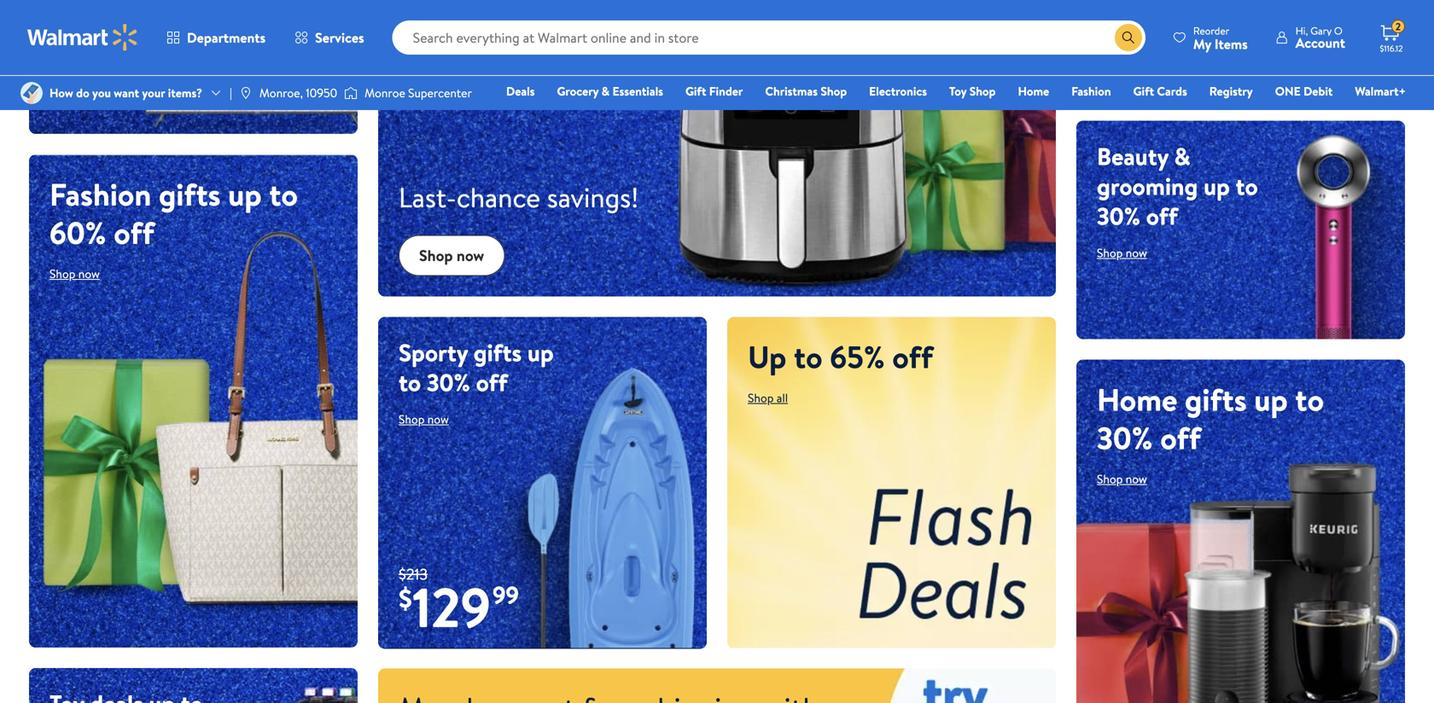 Task type: locate. For each thing, give the bounding box(es) containing it.
monroe supercenter
[[365, 85, 472, 101]]

shop now
[[1097, 9, 1148, 26], [1097, 245, 1148, 261], [419, 245, 484, 267], [50, 266, 100, 282], [399, 411, 449, 428], [1097, 471, 1148, 488]]

services
[[315, 28, 364, 47]]

30% inside sporty gifts up to 30% off
[[427, 366, 470, 399]]

gifts for sporty
[[474, 336, 522, 369]]

to for fashion gifts up to 60% off
[[269, 173, 298, 216]]

fashion gifts up to 60% off
[[50, 173, 298, 254]]

items
[[1215, 35, 1248, 53]]

now
[[1126, 9, 1148, 26], [1126, 245, 1148, 261], [457, 245, 484, 267], [78, 266, 100, 282], [428, 411, 449, 428], [1126, 471, 1148, 488]]

up
[[748, 336, 787, 378]]

my
[[1194, 35, 1212, 53]]

hi, gary o account
[[1296, 23, 1346, 52]]

 image right the 10950
[[344, 85, 358, 102]]

$
[[399, 580, 412, 618]]

1 vertical spatial &
[[1175, 140, 1191, 173]]

shop now link for sporty gifts up to 30% off
[[399, 411, 449, 428]]

off for fashion gifts up to 60% off
[[114, 211, 154, 254]]

shop now link for fashion gifts up to 60% off
[[50, 266, 100, 282]]

0 horizontal spatial fashion
[[50, 173, 151, 216]]

gift left the cards at right
[[1134, 83, 1155, 99]]

to inside fashion gifts up to 60% off
[[269, 173, 298, 216]]

shop now link for home gifts up to 30% off
[[1097, 471, 1148, 488]]

1 vertical spatial gifts
[[474, 336, 522, 369]]

electronics link
[[862, 82, 935, 100]]

now for beauty & grooming up to 30% off
[[1126, 245, 1148, 261]]

items?
[[168, 85, 202, 101]]

shop now link
[[1097, 9, 1148, 26], [399, 235, 505, 276], [1097, 245, 1148, 261], [50, 266, 100, 282], [399, 411, 449, 428], [1097, 471, 1148, 488]]

grocery & essentials
[[557, 83, 664, 99]]

was dollar $213, now dollar 129.99 group
[[378, 564, 519, 650]]

how
[[50, 85, 73, 101]]

toy shop
[[950, 83, 996, 99]]

& right grocery
[[602, 83, 610, 99]]

1 vertical spatial home
[[1097, 378, 1178, 421]]

gift cards
[[1134, 83, 1188, 99]]

reorder my items
[[1194, 23, 1248, 53]]

0 vertical spatial home
[[1018, 83, 1050, 99]]

to inside home gifts up to 30% off
[[1296, 378, 1325, 421]]

gifts inside home gifts up to 30% off
[[1185, 378, 1247, 421]]

gift inside "link"
[[1134, 83, 1155, 99]]

 image left how
[[20, 82, 43, 104]]

one debit
[[1276, 83, 1333, 99]]

up
[[1204, 170, 1231, 203], [228, 173, 262, 216], [528, 336, 554, 369], [1255, 378, 1289, 421]]

gifts inside fashion gifts up to 60% off
[[159, 173, 221, 216]]

1 vertical spatial fashion
[[50, 173, 151, 216]]

60%
[[50, 211, 106, 254]]

1 vertical spatial 30%
[[427, 366, 470, 399]]

up inside fashion gifts up to 60% off
[[228, 173, 262, 216]]

supercenter
[[408, 85, 472, 101]]

0 vertical spatial 30%
[[1097, 199, 1141, 233]]

fashion
[[1072, 83, 1112, 99], [50, 173, 151, 216]]

off for sporty gifts up to 30% off
[[476, 366, 508, 399]]

1 horizontal spatial  image
[[344, 85, 358, 102]]

gifts inside sporty gifts up to 30% off
[[474, 336, 522, 369]]

services button
[[280, 17, 379, 58]]

off inside sporty gifts up to 30% off
[[476, 366, 508, 399]]

off inside fashion gifts up to 60% off
[[114, 211, 154, 254]]

1 horizontal spatial &
[[1175, 140, 1191, 173]]

1 horizontal spatial gift
[[1134, 83, 1155, 99]]

2 vertical spatial gifts
[[1185, 378, 1247, 421]]

shop
[[1097, 9, 1123, 26], [821, 83, 847, 99], [970, 83, 996, 99], [1097, 245, 1123, 261], [419, 245, 453, 267], [50, 266, 75, 282], [748, 390, 774, 407], [399, 411, 425, 428], [1097, 471, 1123, 488]]

shop all link
[[748, 390, 788, 407]]

0 horizontal spatial  image
[[20, 82, 43, 104]]

|
[[230, 85, 232, 101]]

0 horizontal spatial gift
[[686, 83, 707, 99]]

& inside beauty & grooming up to 30% off
[[1175, 140, 1191, 173]]

 image
[[20, 82, 43, 104], [344, 85, 358, 102]]

gift left finder
[[686, 83, 707, 99]]

beauty & grooming up to 30% off
[[1097, 140, 1259, 233]]

debit
[[1304, 83, 1333, 99]]

0 vertical spatial fashion
[[1072, 83, 1112, 99]]

gift for gift finder
[[686, 83, 707, 99]]

1 horizontal spatial fashion
[[1072, 83, 1112, 99]]

2 gift from the left
[[1134, 83, 1155, 99]]

1 horizontal spatial gifts
[[474, 336, 522, 369]]

home link
[[1011, 82, 1057, 100]]

christmas
[[765, 83, 818, 99]]

& right the beauty
[[1175, 140, 1191, 173]]

99
[[493, 579, 519, 612]]

30% for sporty gifts up to 30% off
[[427, 366, 470, 399]]

reorder
[[1194, 23, 1230, 38]]

65%
[[830, 336, 885, 378]]

deals link
[[499, 82, 543, 100]]

registry
[[1210, 83, 1253, 99]]

 image for monroe supercenter
[[344, 85, 358, 102]]

0 horizontal spatial home
[[1018, 83, 1050, 99]]

gifts for fashion
[[159, 173, 221, 216]]

cards
[[1158, 83, 1188, 99]]

2 horizontal spatial gifts
[[1185, 378, 1247, 421]]

gifts
[[159, 173, 221, 216], [474, 336, 522, 369], [1185, 378, 1247, 421]]

fashion link
[[1064, 82, 1119, 100]]

& for essentials
[[602, 83, 610, 99]]

to
[[1236, 170, 1259, 203], [269, 173, 298, 216], [794, 336, 823, 378], [399, 366, 421, 399], [1296, 378, 1325, 421]]

account
[[1296, 33, 1346, 52]]

0 horizontal spatial gifts
[[159, 173, 221, 216]]

sporty
[[399, 336, 468, 369]]

30%
[[1097, 199, 1141, 233], [427, 366, 470, 399], [1097, 417, 1153, 459]]

monroe
[[365, 85, 406, 101]]

search icon image
[[1122, 31, 1136, 44]]

up inside home gifts up to 30% off
[[1255, 378, 1289, 421]]

electronics
[[869, 83, 927, 99]]

home inside home gifts up to 30% off
[[1097, 378, 1178, 421]]

30% inside home gifts up to 30% off
[[1097, 417, 1153, 459]]

christmas shop link
[[758, 82, 855, 100]]

1 horizontal spatial home
[[1097, 378, 1178, 421]]

2 vertical spatial 30%
[[1097, 417, 1153, 459]]

off inside home gifts up to 30% off
[[1161, 417, 1202, 459]]

gift cards link
[[1126, 82, 1195, 100]]

0 vertical spatial &
[[602, 83, 610, 99]]

fashion inside fashion gifts up to 60% off
[[50, 173, 151, 216]]

up inside beauty & grooming up to 30% off
[[1204, 170, 1231, 203]]

christmas shop
[[765, 83, 847, 99]]

you
[[92, 85, 111, 101]]

gift
[[686, 83, 707, 99], [1134, 83, 1155, 99]]

to inside sporty gifts up to 30% off
[[399, 366, 421, 399]]

sporty gifts up to 30% off
[[399, 336, 554, 399]]

&
[[602, 83, 610, 99], [1175, 140, 1191, 173]]

home
[[1018, 83, 1050, 99], [1097, 378, 1178, 421]]

off
[[1147, 199, 1178, 233], [114, 211, 154, 254], [893, 336, 933, 378], [476, 366, 508, 399], [1161, 417, 1202, 459]]

up inside sporty gifts up to 30% off
[[528, 336, 554, 369]]

to inside beauty & grooming up to 30% off
[[1236, 170, 1259, 203]]

now for sporty gifts up to 30% off
[[428, 411, 449, 428]]

10950
[[306, 85, 337, 101]]

0 vertical spatial gifts
[[159, 173, 221, 216]]

monroe,
[[259, 85, 303, 101]]

up for sporty gifts up to 30% off
[[528, 336, 554, 369]]

walmart+ link
[[1348, 82, 1414, 100]]

1 gift from the left
[[686, 83, 707, 99]]

monroe, 10950
[[259, 85, 337, 101]]

to for home gifts up to 30% off
[[1296, 378, 1325, 421]]

 image
[[239, 86, 253, 100]]

0 horizontal spatial &
[[602, 83, 610, 99]]

departments button
[[152, 17, 280, 58]]



Task type: vqa. For each thing, say whether or not it's contained in the screenshot.
65%
yes



Task type: describe. For each thing, give the bounding box(es) containing it.
off inside beauty & grooming up to 30% off
[[1147, 199, 1178, 233]]

gary
[[1311, 23, 1332, 38]]

gift for gift cards
[[1134, 83, 1155, 99]]

departments
[[187, 28, 266, 47]]

off for home gifts up to 30% off
[[1161, 417, 1202, 459]]

shop inside "link"
[[821, 83, 847, 99]]

now for home gifts up to 30% off
[[1126, 471, 1148, 488]]

now for fashion gifts up to 60% off
[[78, 266, 100, 282]]

toy
[[950, 83, 967, 99]]

walmart+
[[1356, 83, 1407, 99]]

Walmart Site-Wide search field
[[393, 20, 1146, 55]]

grooming
[[1097, 170, 1198, 203]]

grocery & essentials link
[[550, 82, 671, 100]]

up to 65% off
[[748, 336, 933, 378]]

shop now for fashion gifts up to 60% off
[[50, 266, 100, 282]]

beauty
[[1097, 140, 1169, 173]]

$213
[[399, 564, 428, 585]]

up for fashion gifts up to 60% off
[[228, 173, 262, 216]]

30% inside beauty & grooming up to 30% off
[[1097, 199, 1141, 233]]

grocery
[[557, 83, 599, 99]]

deals
[[506, 83, 535, 99]]

how do you want your items?
[[50, 85, 202, 101]]

one
[[1276, 83, 1301, 99]]

30% for home gifts up to 30% off
[[1097, 417, 1153, 459]]

gift finder
[[686, 83, 743, 99]]

$213 $ 129 99
[[399, 564, 519, 645]]

fashion for fashion
[[1072, 83, 1112, 99]]

your
[[142, 85, 165, 101]]

fashion for fashion gifts up to 60% off
[[50, 173, 151, 216]]

toy shop link
[[942, 82, 1004, 100]]

shop now for home gifts up to 30% off
[[1097, 471, 1148, 488]]

want
[[114, 85, 139, 101]]

 image for how do you want your items?
[[20, 82, 43, 104]]

shop now for sporty gifts up to 30% off
[[399, 411, 449, 428]]

gifts for home
[[1185, 378, 1247, 421]]

& for grooming
[[1175, 140, 1191, 173]]

registry link
[[1202, 82, 1261, 100]]

129
[[412, 569, 491, 645]]

finder
[[709, 83, 743, 99]]

home for home gifts up to 30% off
[[1097, 378, 1178, 421]]

shop now for beauty & grooming up to 30% off
[[1097, 245, 1148, 261]]

walmart image
[[27, 24, 138, 51]]

one debit link
[[1268, 82, 1341, 100]]

Search search field
[[393, 20, 1146, 55]]

hi,
[[1296, 23, 1309, 38]]

all
[[777, 390, 788, 407]]

shop now link for beauty & grooming up to 30% off
[[1097, 245, 1148, 261]]

do
[[76, 85, 89, 101]]

home gifts up to 30% off
[[1097, 378, 1325, 459]]

shop all
[[748, 390, 788, 407]]

home for home
[[1018, 83, 1050, 99]]

up for home gifts up to 30% off
[[1255, 378, 1289, 421]]

2
[[1396, 19, 1402, 34]]

o
[[1335, 23, 1343, 38]]

to for sporty gifts up to 30% off
[[399, 366, 421, 399]]

essentials
[[613, 83, 664, 99]]

$116.12
[[1381, 43, 1404, 54]]

gift finder link
[[678, 82, 751, 100]]



